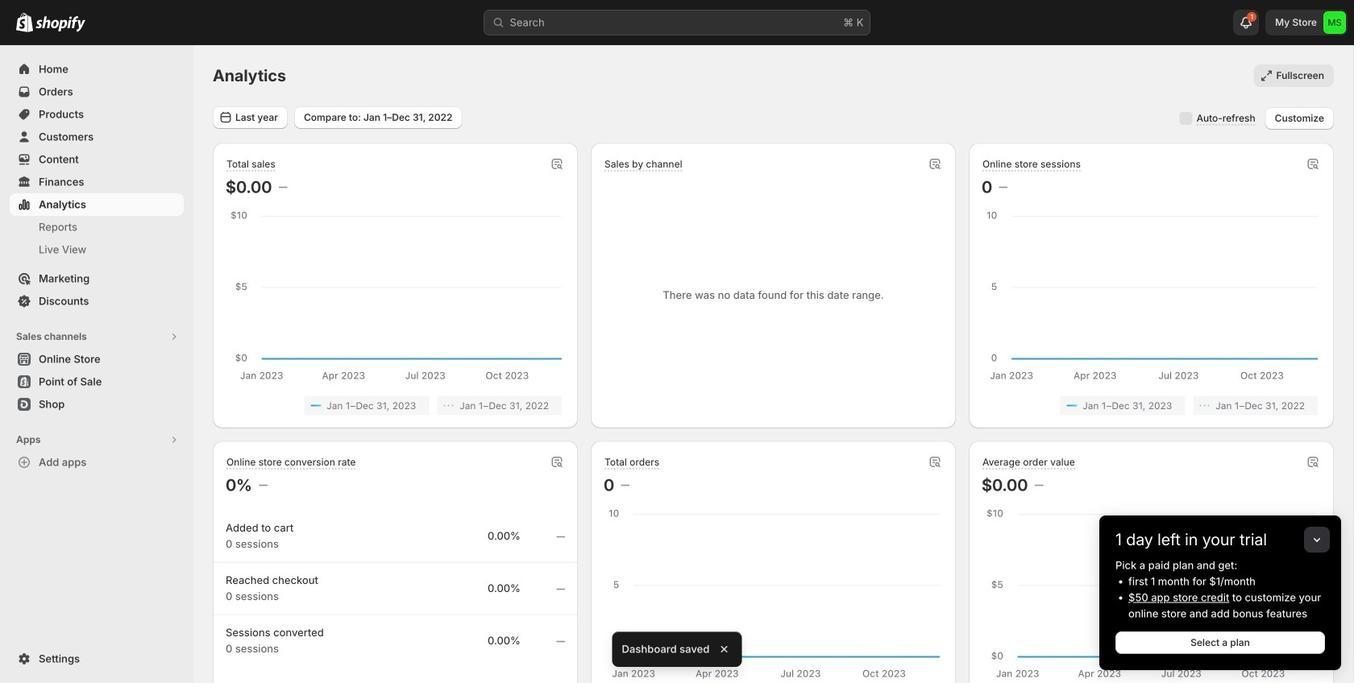Task type: describe. For each thing, give the bounding box(es) containing it.
1 list from the left
[[229, 396, 562, 416]]



Task type: vqa. For each thing, say whether or not it's contained in the screenshot.
second 'list' from left
yes



Task type: locate. For each thing, give the bounding box(es) containing it.
my store image
[[1324, 11, 1347, 34]]

1 horizontal spatial shopify image
[[35, 16, 85, 32]]

0 horizontal spatial shopify image
[[16, 13, 33, 32]]

2 list from the left
[[985, 396, 1319, 416]]

1 horizontal spatial list
[[985, 396, 1319, 416]]

0 horizontal spatial list
[[229, 396, 562, 416]]

list
[[229, 396, 562, 416], [985, 396, 1319, 416]]

shopify image
[[16, 13, 33, 32], [35, 16, 85, 32]]



